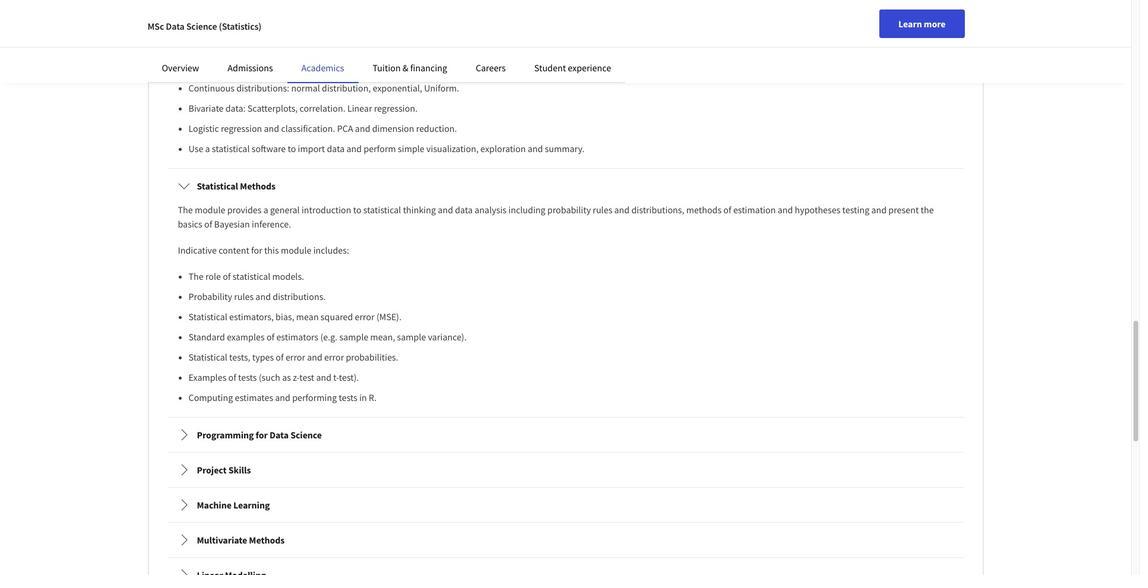 Task type: locate. For each thing, give the bounding box(es) containing it.
logistic
[[189, 122, 219, 134]]

a up inference.
[[264, 204, 268, 216]]

methods inside 'dropdown button'
[[240, 180, 276, 192]]

and right the pca
[[355, 122, 371, 134]]

examples
[[227, 331, 265, 343]]

1 vertical spatial statistical
[[364, 204, 401, 216]]

error up the t-
[[325, 351, 344, 363]]

of up 'types'
[[267, 331, 275, 343]]

summary: inside "list item"
[[232, 42, 272, 53]]

computing
[[189, 392, 233, 403]]

science up numerical
[[186, 20, 217, 32]]

numerical summary: location, variability, quantiles. data manipulation. list item
[[189, 40, 954, 55]]

graphical
[[189, 21, 227, 33]]

1 vertical spatial a
[[264, 204, 268, 216]]

science
[[186, 20, 217, 32], [291, 429, 322, 441]]

0 vertical spatial a
[[205, 143, 210, 155]]

1 horizontal spatial science
[[291, 429, 322, 441]]

0 horizontal spatial module
[[195, 204, 225, 216]]

summary: left boxplots, at the top of the page
[[229, 21, 269, 33]]

distributions: for continuous
[[237, 82, 290, 94]]

1 horizontal spatial tests
[[339, 392, 358, 403]]

statistical for statistical methods
[[197, 180, 238, 192]]

reduction.
[[416, 122, 457, 134]]

0 horizontal spatial to
[[288, 143, 296, 155]]

1 vertical spatial tests
[[339, 392, 358, 403]]

machine
[[197, 499, 232, 511]]

error up z-
[[286, 351, 305, 363]]

tests left in at the left
[[339, 392, 358, 403]]

0 vertical spatial summary:
[[229, 21, 269, 33]]

programming for data science
[[197, 429, 322, 441]]

the up basics
[[178, 204, 193, 216]]

2 vertical spatial data
[[270, 429, 289, 441]]

academics
[[302, 62, 344, 74]]

1 horizontal spatial data
[[455, 204, 473, 216]]

examples
[[189, 371, 227, 383]]

2 list from the top
[[183, 269, 954, 405]]

summary: for graphical
[[229, 21, 269, 33]]

0 vertical spatial to
[[288, 143, 296, 155]]

and up the test
[[307, 351, 323, 363]]

0 vertical spatial tests
[[238, 371, 257, 383]]

sample right mean,
[[397, 331, 426, 343]]

1 vertical spatial statistical
[[189, 311, 228, 323]]

distributions: up scatterplots,
[[237, 82, 290, 94]]

types
[[252, 351, 274, 363]]

1 horizontal spatial to
[[353, 204, 362, 216]]

the role of statistical models.
[[189, 270, 304, 282]]

0 vertical spatial methods
[[240, 180, 276, 192]]

for left this
[[251, 244, 263, 256]]

and right thinking
[[438, 204, 453, 216]]

tuition
[[373, 62, 401, 74]]

sample right (e.g.
[[340, 331, 369, 343]]

statistical down regression
[[212, 143, 250, 155]]

kde.
[[355, 21, 374, 33]]

statistical for statistical tests, types of error and error probabilities.
[[189, 351, 228, 363]]

the inside the module provides a general introduction to statistical thinking and data analysis including probability rules and distributions, methods of estimation and hypotheses testing and present the basics of bayesian inference.
[[178, 204, 193, 216]]

1 horizontal spatial rules
[[593, 204, 613, 216]]

rules down the role of statistical models. on the left top
[[234, 291, 254, 302]]

methods up provides
[[240, 180, 276, 192]]

content
[[219, 244, 249, 256]]

inference.
[[252, 218, 291, 230]]

regression
[[221, 122, 262, 134]]

0 horizontal spatial science
[[186, 20, 217, 32]]

0 vertical spatial data
[[327, 143, 345, 155]]

1 vertical spatial list
[[183, 269, 954, 405]]

admissions link
[[228, 62, 273, 74]]

the inside list item
[[189, 270, 204, 282]]

1 horizontal spatial a
[[264, 204, 268, 216]]

0 vertical spatial statistical
[[212, 143, 250, 155]]

data
[[166, 20, 185, 32], [397, 42, 415, 53], [270, 429, 289, 441]]

careers link
[[476, 62, 506, 74]]

0 vertical spatial the
[[178, 204, 193, 216]]

rules right probability at the top of page
[[593, 204, 613, 216]]

introduction
[[302, 204, 352, 216]]

student
[[535, 62, 566, 74]]

to left import
[[288, 143, 296, 155]]

rules
[[593, 204, 613, 216], [234, 291, 254, 302]]

correlation.
[[300, 102, 346, 114]]

continuous distributions: normal distribution, exponential, uniform. list item
[[189, 81, 954, 95]]

rules inside the module provides a general introduction to statistical thinking and data analysis including probability rules and distributions, methods of estimation and hypotheses testing and present the basics of bayesian inference.
[[593, 204, 613, 216]]

0 horizontal spatial data
[[166, 20, 185, 32]]

visualization,
[[427, 143, 479, 155]]

2 vertical spatial statistical
[[189, 351, 228, 363]]

normal
[[291, 82, 320, 94]]

statistical up probability rules and distributions.
[[233, 270, 271, 282]]

statistical inside use a statistical software to import data and perform simple visualization, exploration and summary. list item
[[212, 143, 250, 155]]

0 vertical spatial distributions:
[[223, 62, 276, 74]]

distributions: for discrete
[[223, 62, 276, 74]]

classification.
[[281, 122, 335, 134]]

science down performing
[[291, 429, 322, 441]]

of right role at the top left of page
[[223, 270, 231, 282]]

for inside dropdown button
[[256, 429, 268, 441]]

(such
[[259, 371, 280, 383]]

module right this
[[281, 244, 312, 256]]

linear
[[348, 102, 372, 114]]

2 vertical spatial statistical
[[233, 270, 271, 282]]

statistical up standard
[[189, 311, 228, 323]]

data left analysis
[[455, 204, 473, 216]]

1 sample from the left
[[340, 331, 369, 343]]

data right msc
[[166, 20, 185, 32]]

methods
[[240, 180, 276, 192], [249, 534, 285, 546]]

tests inside list item
[[238, 371, 257, 383]]

1 vertical spatial science
[[291, 429, 322, 441]]

and left the t-
[[316, 371, 332, 383]]

statistical up provides
[[197, 180, 238, 192]]

0 vertical spatial science
[[186, 20, 217, 32]]

tests,
[[229, 351, 251, 363]]

mean
[[296, 311, 319, 323]]

0 horizontal spatial rules
[[234, 291, 254, 302]]

to right introduction
[[353, 204, 362, 216]]

summary: up admissions
[[232, 42, 272, 53]]

graphical summary: boxplots, histogram, kde. list item
[[189, 20, 954, 34]]

and
[[264, 122, 279, 134], [355, 122, 371, 134], [347, 143, 362, 155], [528, 143, 543, 155], [438, 204, 453, 216], [615, 204, 630, 216], [778, 204, 794, 216], [872, 204, 887, 216], [256, 291, 271, 302], [307, 351, 323, 363], [316, 371, 332, 383], [275, 392, 291, 403]]

test).
[[339, 371, 359, 383]]

careers
[[476, 62, 506, 74]]

tuition & financing
[[373, 62, 448, 74]]

test
[[300, 371, 314, 383]]

rules inside 'list item'
[[234, 291, 254, 302]]

0 horizontal spatial a
[[205, 143, 210, 155]]

tests up estimates
[[238, 371, 257, 383]]

0 horizontal spatial data
[[327, 143, 345, 155]]

0 horizontal spatial error
[[286, 351, 305, 363]]

including
[[509, 204, 546, 216]]

of inside the role of statistical models. list item
[[223, 270, 231, 282]]

of inside statistical tests, types of error and error probabilities. list item
[[276, 351, 284, 363]]

0 horizontal spatial tests
[[238, 371, 257, 383]]

2 horizontal spatial data
[[397, 42, 415, 53]]

statistical
[[197, 180, 238, 192], [189, 311, 228, 323], [189, 351, 228, 363]]

1 vertical spatial data
[[455, 204, 473, 216]]

and up estimators,
[[256, 291, 271, 302]]

distributions: down '(statistics)'
[[223, 62, 276, 74]]

learn more button
[[880, 10, 965, 38]]

in
[[360, 392, 367, 403]]

statistical estimators, bias, mean squared error (mse).
[[189, 311, 402, 323]]

1 vertical spatial summary:
[[232, 42, 272, 53]]

numerical
[[189, 42, 230, 53]]

list item
[[189, 0, 954, 14]]

a
[[205, 143, 210, 155], [264, 204, 268, 216]]

methods inside dropdown button
[[249, 534, 285, 546]]

0 vertical spatial list
[[183, 0, 954, 156]]

data
[[327, 143, 345, 155], [455, 204, 473, 216]]

hypotheses
[[795, 204, 841, 216]]

and down as at the bottom left of the page
[[275, 392, 291, 403]]

of
[[724, 204, 732, 216], [204, 218, 212, 230], [223, 270, 231, 282], [267, 331, 275, 343], [276, 351, 284, 363], [229, 371, 236, 383]]

as
[[282, 371, 291, 383]]

tests
[[238, 371, 257, 383], [339, 392, 358, 403]]

1 vertical spatial the
[[189, 270, 204, 282]]

0 vertical spatial module
[[195, 204, 225, 216]]

of inside the examples of tests (such as z-test and t-test). list item
[[229, 371, 236, 383]]

1 vertical spatial data
[[397, 42, 415, 53]]

summary: inside list item
[[229, 21, 269, 33]]

and inside probability rules and distributions. 'list item'
[[256, 291, 271, 302]]

data:
[[226, 102, 246, 114]]

discrete distributions: binomial, geometric, poisson.
[[189, 62, 395, 74]]

1 horizontal spatial data
[[270, 429, 289, 441]]

models.
[[273, 270, 304, 282]]

1 horizontal spatial error
[[325, 351, 344, 363]]

for
[[251, 244, 263, 256], [256, 429, 268, 441]]

1 vertical spatial rules
[[234, 291, 254, 302]]

statistical estimators, bias, mean squared error (mse). list item
[[189, 310, 954, 324]]

methods for multivariate methods
[[249, 534, 285, 546]]

machine learning
[[197, 499, 270, 511]]

data down the pca
[[327, 143, 345, 155]]

1 vertical spatial for
[[256, 429, 268, 441]]

1 horizontal spatial sample
[[397, 331, 426, 343]]

learn
[[899, 18, 923, 30]]

academics link
[[302, 62, 344, 74]]

indicative content for this module includes:
[[178, 244, 349, 256]]

of right 'types'
[[276, 351, 284, 363]]

statistical tests, types of error and error probabilities. list item
[[189, 350, 954, 364]]

of down tests,
[[229, 371, 236, 383]]

0 vertical spatial rules
[[593, 204, 613, 216]]

software
[[252, 143, 286, 155]]

0 vertical spatial statistical
[[197, 180, 238, 192]]

1 vertical spatial distributions:
[[237, 82, 290, 94]]

a right use
[[205, 143, 210, 155]]

data down "computing estimates and performing tests in r."
[[270, 429, 289, 441]]

includes:
[[314, 244, 349, 256]]

thinking
[[403, 204, 436, 216]]

list containing the role of statistical models.
[[183, 269, 954, 405]]

statistical
[[212, 143, 250, 155], [364, 204, 401, 216], [233, 270, 271, 282]]

0 vertical spatial data
[[166, 20, 185, 32]]

1 vertical spatial module
[[281, 244, 312, 256]]

msc data science (statistics)
[[148, 20, 262, 32]]

manipulation.
[[417, 42, 473, 53]]

and inside the examples of tests (such as z-test and t-test). list item
[[316, 371, 332, 383]]

a inside the module provides a general introduction to statistical thinking and data analysis including probability rules and distributions, methods of estimation and hypotheses testing and present the basics of bayesian inference.
[[264, 204, 268, 216]]

variability,
[[312, 42, 354, 53]]

the left role at the top left of page
[[189, 270, 204, 282]]

discrete distributions: binomial, geometric, poisson. list item
[[189, 61, 954, 75]]

statistical up examples
[[189, 351, 228, 363]]

binomial,
[[278, 62, 316, 74]]

numerical summary: location, variability, quantiles. data manipulation.
[[189, 42, 473, 53]]

examples of tests (such as z-test and t-test). list item
[[189, 370, 954, 384]]

(mse).
[[377, 311, 402, 323]]

list
[[183, 0, 954, 156], [183, 269, 954, 405]]

1 vertical spatial methods
[[249, 534, 285, 546]]

error left (mse).
[[355, 311, 375, 323]]

1 list from the top
[[183, 0, 954, 156]]

1 vertical spatial to
[[353, 204, 362, 216]]

methods down learning
[[249, 534, 285, 546]]

statistical left thinking
[[364, 204, 401, 216]]

data up &
[[397, 42, 415, 53]]

summary: for numerical
[[232, 42, 272, 53]]

statistical inside 'dropdown button'
[[197, 180, 238, 192]]

estimates
[[235, 392, 273, 403]]

for right programming
[[256, 429, 268, 441]]

and inside statistical tests, types of error and error probabilities. list item
[[307, 351, 323, 363]]

0 horizontal spatial sample
[[340, 331, 369, 343]]

role
[[206, 270, 221, 282]]

standard examples of estimators (e.g. sample mean, sample variance). list item
[[189, 330, 954, 344]]

to inside list item
[[288, 143, 296, 155]]

module up basics
[[195, 204, 225, 216]]

and inside computing estimates and performing tests in r. list item
[[275, 392, 291, 403]]



Task type: vqa. For each thing, say whether or not it's contained in the screenshot.
The role of statistical models.
yes



Task type: describe. For each thing, give the bounding box(es) containing it.
financing
[[411, 62, 448, 74]]

list containing graphical summary: boxplots, histogram, kde.
[[183, 0, 954, 156]]

module inside the module provides a general introduction to statistical thinking and data analysis including probability rules and distributions, methods of estimation and hypotheses testing and present the basics of bayesian inference.
[[195, 204, 225, 216]]

computing estimates and performing tests in r.
[[189, 392, 377, 403]]

the for the module provides a general introduction to statistical thinking and data analysis including probability rules and distributions, methods of estimation and hypotheses testing and present the basics of bayesian inference.
[[178, 204, 193, 216]]

machine learning button
[[168, 488, 964, 522]]

scatterplots,
[[248, 102, 298, 114]]

computing estimates and performing tests in r. list item
[[189, 390, 954, 405]]

exploration
[[481, 143, 526, 155]]

statistical inside the module provides a general introduction to statistical thinking and data analysis including probability rules and distributions, methods of estimation and hypotheses testing and present the basics of bayesian inference.
[[364, 204, 401, 216]]

project
[[197, 464, 227, 476]]

variance).
[[428, 331, 467, 343]]

and down the pca
[[347, 143, 362, 155]]

multivariate methods button
[[168, 524, 964, 557]]

distributions,
[[632, 204, 685, 216]]

programming
[[197, 429, 254, 441]]

perform
[[364, 143, 396, 155]]

msc
[[148, 20, 164, 32]]

this
[[264, 244, 279, 256]]

squared
[[321, 311, 353, 323]]

discrete
[[189, 62, 221, 74]]

estimators,
[[229, 311, 274, 323]]

location,
[[274, 42, 310, 53]]

of right 'methods'
[[724, 204, 732, 216]]

bivariate data: scatterplots, correlation. linear regression. list item
[[189, 101, 954, 115]]

and right estimation
[[778, 204, 794, 216]]

0 vertical spatial for
[[251, 244, 263, 256]]

logistic regression and classification. pca and dimension reduction. list item
[[189, 121, 954, 135]]

probabilities.
[[346, 351, 399, 363]]

estimators
[[277, 331, 319, 343]]

statistical methods
[[197, 180, 276, 192]]

methods for statistical methods
[[240, 180, 276, 192]]

multivariate
[[197, 534, 247, 546]]

project skills
[[197, 464, 251, 476]]

bivariate data: scatterplots, correlation. linear regression.
[[189, 102, 418, 114]]

2 sample from the left
[[397, 331, 426, 343]]

continuous
[[189, 82, 235, 94]]

provides
[[227, 204, 262, 216]]

2 horizontal spatial error
[[355, 311, 375, 323]]

tuition & financing link
[[373, 62, 448, 74]]

import
[[298, 143, 325, 155]]

geometric,
[[318, 62, 360, 74]]

skills
[[229, 464, 251, 476]]

mean,
[[371, 331, 395, 343]]

and left distributions,
[[615, 204, 630, 216]]

&
[[403, 62, 409, 74]]

student experience
[[535, 62, 612, 74]]

dimension
[[372, 122, 415, 134]]

summary.
[[545, 143, 585, 155]]

logistic regression and classification. pca and dimension reduction.
[[189, 122, 457, 134]]

performing
[[292, 392, 337, 403]]

statistical inside the role of statistical models. list item
[[233, 270, 271, 282]]

admissions
[[228, 62, 273, 74]]

of inside standard examples of estimators (e.g. sample mean, sample variance). list item
[[267, 331, 275, 343]]

r.
[[369, 392, 377, 403]]

project skills button
[[168, 453, 964, 487]]

and left summary.
[[528, 143, 543, 155]]

boxplots,
[[271, 21, 307, 33]]

of right basics
[[204, 218, 212, 230]]

tests inside list item
[[339, 392, 358, 403]]

to inside the module provides a general introduction to statistical thinking and data analysis including probability rules and distributions, methods of estimation and hypotheses testing and present the basics of bayesian inference.
[[353, 204, 362, 216]]

a inside list item
[[205, 143, 210, 155]]

science inside dropdown button
[[291, 429, 322, 441]]

learn more
[[899, 18, 946, 30]]

data inside list item
[[327, 143, 345, 155]]

the role of statistical models. list item
[[189, 269, 954, 283]]

data inside "list item"
[[397, 42, 415, 53]]

and right testing
[[872, 204, 887, 216]]

standard examples of estimators (e.g. sample mean, sample variance).
[[189, 331, 467, 343]]

z-
[[293, 371, 300, 383]]

distributions.
[[273, 291, 326, 302]]

standard
[[189, 331, 225, 343]]

(statistics)
[[219, 20, 262, 32]]

and down scatterplots,
[[264, 122, 279, 134]]

testing
[[843, 204, 870, 216]]

the
[[921, 204, 935, 216]]

data inside dropdown button
[[270, 429, 289, 441]]

the module provides a general introduction to statistical thinking and data analysis including probability rules and distributions, methods of estimation and hypotheses testing and present the basics of bayesian inference.
[[178, 204, 935, 230]]

probability rules and distributions.
[[189, 291, 326, 302]]

bayesian
[[214, 218, 250, 230]]

distribution,
[[322, 82, 371, 94]]

graphical summary: boxplots, histogram, kde.
[[189, 21, 374, 33]]

use a statistical software to import data and perform simple visualization, exploration and summary.
[[189, 143, 585, 155]]

continuous distributions: normal distribution, exponential, uniform.
[[189, 82, 460, 94]]

learning
[[234, 499, 270, 511]]

pca
[[337, 122, 353, 134]]

t-
[[334, 371, 339, 383]]

use a statistical software to import data and perform simple visualization, exploration and summary. list item
[[189, 141, 954, 156]]

bias,
[[276, 311, 295, 323]]

exponential,
[[373, 82, 423, 94]]

present
[[889, 204, 920, 216]]

more
[[925, 18, 946, 30]]

bivariate
[[189, 102, 224, 114]]

poisson.
[[362, 62, 395, 74]]

1 horizontal spatial module
[[281, 244, 312, 256]]

the for the role of statistical models.
[[189, 270, 204, 282]]

overview
[[162, 62, 199, 74]]

statistical for statistical estimators, bias, mean squared error (mse).
[[189, 311, 228, 323]]

data inside the module provides a general introduction to statistical thinking and data analysis including probability rules and distributions, methods of estimation and hypotheses testing and present the basics of bayesian inference.
[[455, 204, 473, 216]]

methods
[[687, 204, 722, 216]]

probability rules and distributions. list item
[[189, 289, 954, 304]]

basics
[[178, 218, 203, 230]]

(e.g.
[[321, 331, 338, 343]]

analysis
[[475, 204, 507, 216]]

estimation
[[734, 204, 776, 216]]

simple
[[398, 143, 425, 155]]

examples of tests (such as z-test and t-test).
[[189, 371, 359, 383]]

general
[[270, 204, 300, 216]]



